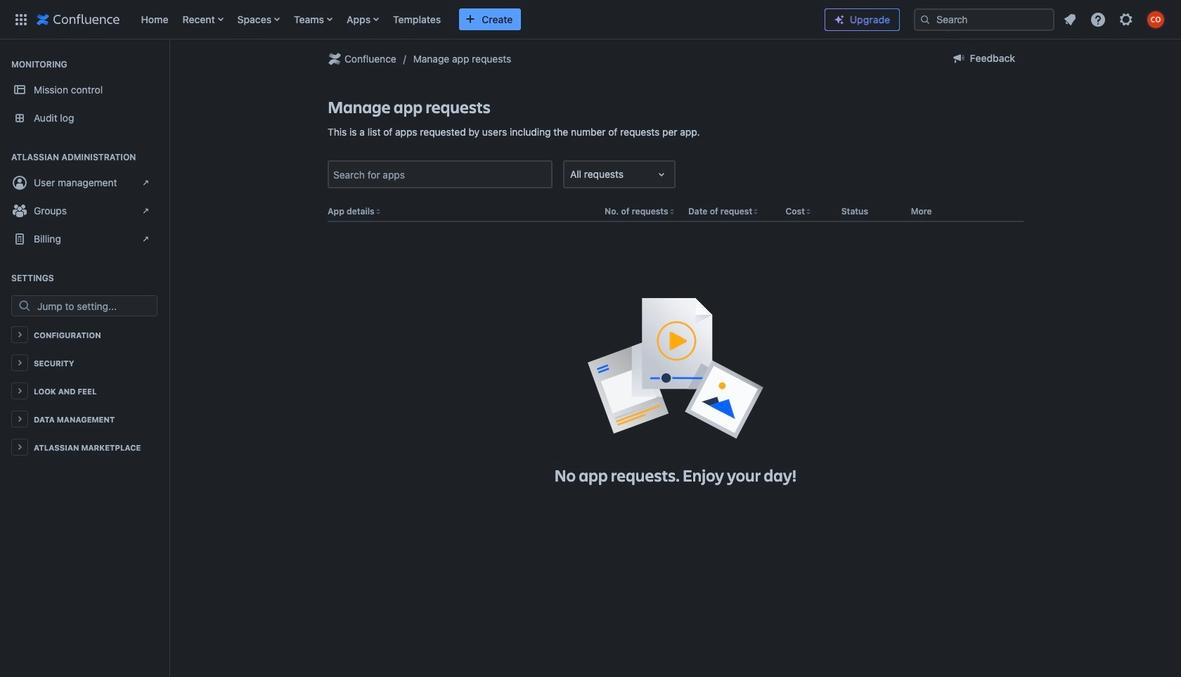 Task type: describe. For each thing, give the bounding box(es) containing it.
Settings Search field
[[33, 296, 157, 316]]

Search field
[[915, 8, 1055, 31]]

collapse sidebar image
[[153, 46, 184, 75]]

list for appswitcher icon
[[134, 0, 814, 39]]

list for premium image
[[1058, 7, 1174, 32]]

premium image
[[834, 14, 846, 25]]

notification icon image
[[1062, 11, 1079, 28]]



Task type: vqa. For each thing, say whether or not it's contained in the screenshot.
OPEN 'icon'
yes



Task type: locate. For each thing, give the bounding box(es) containing it.
Search for requested apps field
[[329, 162, 552, 187]]

appswitcher icon image
[[13, 11, 30, 28]]

settings icon image
[[1119, 11, 1136, 28]]

None search field
[[915, 8, 1055, 31]]

1 horizontal spatial list
[[1058, 7, 1174, 32]]

0 horizontal spatial list
[[134, 0, 814, 39]]

list
[[134, 0, 814, 39], [1058, 7, 1174, 32]]

global element
[[8, 0, 814, 39]]

help icon image
[[1091, 11, 1107, 28]]

banner
[[0, 0, 1182, 42]]

None text field
[[571, 168, 573, 182]]

open image
[[654, 166, 670, 183]]

context icon image
[[326, 51, 343, 68], [326, 51, 343, 68]]

search image
[[920, 14, 932, 25]]

confluence image
[[37, 11, 120, 28], [37, 11, 120, 28]]



